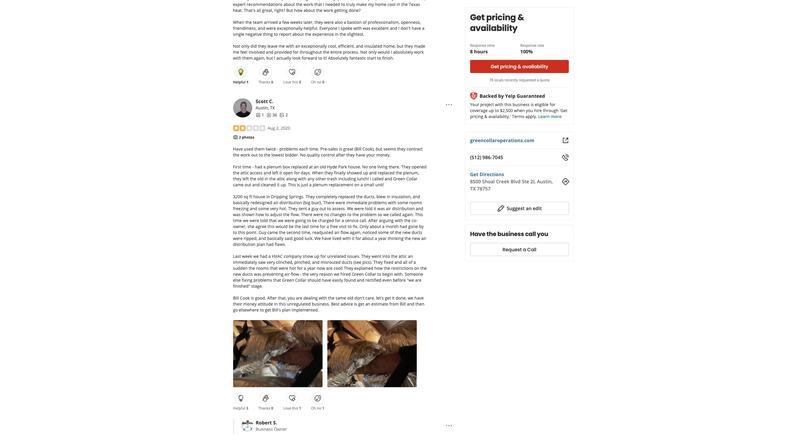 Task type: vqa. For each thing, say whether or not it's contained in the screenshot.
Restaurants
no



Task type: locate. For each thing, give the bounding box(es) containing it.
1 horizontal spatial year
[[379, 236, 387, 241]]

tx
[[270, 105, 275, 111], [471, 186, 476, 192]]

helpful for helpful 3
[[233, 406, 246, 411]]

truly
[[347, 2, 356, 7]]

quote
[[541, 78, 550, 83]]

with up month
[[395, 218, 404, 223]]

1 vertical spatial called
[[390, 212, 402, 217]]

2 thanks 0 from the top
[[259, 406, 274, 411]]

0 vertical spatial have
[[233, 146, 243, 152]]

fixing
[[242, 277, 253, 283]]

how up begin
[[375, 265, 383, 271]]

2 love from the top
[[284, 406, 291, 411]]

you right call
[[538, 230, 549, 238]]

in down everyone
[[335, 31, 339, 37]]

when inside when the team arrived a few weeks later, they were also a bastion of professionalism, openness, friendliness, and were exceptionally helpful. everyone i spoke with was excellent and i don't have a single negative thing to report about the experience in the slightest.
[[233, 19, 245, 25]]

weeks
[[291, 19, 303, 25]]

1 horizontal spatial ducts
[[342, 260, 353, 265]]

2 horizontal spatial ducts
[[412, 230, 423, 235]]

an inside button
[[527, 205, 532, 212]]

2 photos link
[[239, 135, 255, 140]]

collar down plenum,
[[407, 176, 418, 182]]

done,
[[396, 295, 407, 301]]

freezing
[[233, 206, 249, 211]]

0 vertical spatial of
[[363, 19, 367, 25]]

called inside the first time - had a plenum box replaced at an old hyde park house.  no one living there.  they opened the attic access and left it open for days.  when they finally showed up and replaced the plenum, they left the old in the attic along with any other trash including lunch!  i called and green collar came out and cleaned it up.  this is just a plenum replacement on a small unit!
[[373, 176, 384, 182]]

you inside bill cook is good.  after that, you are dealing with the same old don't care, let's get it done, we have their money attitude in this unregulated business.  best advice is get an estimate from bill and then go elsewhere to get bill's plan implemented.
[[288, 295, 295, 301]]

1 thanks 0 from the top
[[259, 80, 274, 85]]

0 vertical spatial thanks
[[259, 80, 271, 85]]

don't left care,
[[355, 295, 365, 301]]

flow down the visit
[[341, 230, 349, 235]]

green down explained
[[352, 271, 364, 277]]

2 horizontal spatial up
[[489, 108, 495, 113]]

have inside have used them twice - problems each time.  pre-sales is great (bill cook), but seems they contract the work out to the lowest bidder.  no quality control after they have your money.
[[233, 146, 243, 152]]

pre-
[[321, 146, 329, 152]]

made up cool
[[395, 0, 407, 1]]

bill up recommendations
[[259, 0, 265, 1]]

basically up freezing at the left of page
[[233, 200, 250, 205]]

1 inside friends element
[[262, 112, 264, 118]]

dripping
[[271, 194, 288, 200]]

helpful.
[[304, 25, 319, 31]]

after
[[336, 152, 346, 158]]

0 vertical spatial thanks 0
[[259, 80, 274, 85]]

0 horizontal spatial you
[[288, 295, 295, 301]]

1 vertical spatial came
[[268, 230, 278, 235]]

noticed
[[363, 230, 377, 235]]

this down "along"
[[288, 182, 296, 188]]

0 horizontal spatial availability
[[471, 22, 518, 34]]

stage.
[[252, 283, 263, 289]]

1 vertical spatial cook
[[240, 295, 250, 301]]

0 vertical spatial business
[[513, 102, 530, 107]]

came inside 3200 sq ft house in dripping springs.  they completely replaced the ducts, blew in insulation, and basically redesigned air distribution (big bux!).  there were immediate problems with some rooms freezing and some very hot.  they sent a guy out to assess.  we were told it was air distribution and was shown how to adjust the flow.  there were no changes to the problem so we called again.  this time we were told that we were going to be charged for a service call.  after arguing with the co- owner, she agree this would be the last time for a free visit to fix.  only about a month had gone by to this point.  guy came the second time, readjusted air flow again, noticed some of the new ducts were ripped, and basically said good luck.  we have lived with it for about a year thinking the new air distribution plan had flaws.
[[268, 230, 278, 235]]

by right gone
[[419, 224, 424, 229]]

16 friends v2 image
[[256, 113, 261, 118]]

1 vertical spatial availability
[[523, 63, 549, 70]]

out down used
[[251, 152, 258, 158]]

business inside the your project with this business is eligible for coverage up to $2,500 when you hire through 'get pricing & availability.' terms apply.
[[513, 102, 530, 107]]

advice
[[341, 301, 353, 307]]

get inside button
[[491, 63, 500, 70]]

not inside not only was bill cook super knowledgeable, friendly, patient, and helpful, but they made excellent, expert recommendations about the work that i needed to truly make my home cool in the texas heat. that's all great, right? but how about the work getting done?
[[233, 0, 240, 1]]

no down each
[[300, 152, 306, 158]]

flow inside last week we had a hvac company show up for unrelated issues.  they went into the attic an immediately saw very clinched, pinched, and misrouted ducts (see pics).  they fixed and all of a sudden the rooms that were hot for a year now are cool!  they explained how the restrictions on the new ducts was preventing air flow - the very reason we hired green collar to begin with.  someone else fixing problems that green collar should have easily found and rectified even before "we are finished" stage.
[[291, 271, 299, 277]]

guaranteed
[[517, 93, 546, 99]]

excellent
[[372, 25, 389, 31]]

them right used
[[255, 146, 265, 152]]

in up cleaned
[[265, 176, 269, 182]]

have inside have used them twice - problems each time.  pre-sales is great (bill cook), but seems they contract the work out to the lowest bidder.  no quality control after they have your money.
[[356, 152, 366, 158]]

love
[[284, 80, 291, 85], [284, 406, 291, 411]]

(bill
[[355, 146, 362, 152]]

flaws.
[[275, 242, 286, 247]]

response for 100%
[[521, 43, 537, 48]]

of inside last week we had a hvac company show up for unrelated issues.  they went into the attic an immediately saw very clinched, pinched, and misrouted ducts (see pics).  they fixed and all of a sudden the rooms that were hot for a year now are cool!  they explained how the restrictions on the new ducts was preventing air flow - the very reason we hired green collar to begin with.  someone else fixing problems that green collar should have easily found and rectified even before "we are finished" stage.
[[409, 260, 413, 265]]

it inside bill cook is good.  after that, you are dealing with the same old don't care, let's get it done, we have their money attitude in this unregulated business.  best advice is get an estimate from bill and then go elsewhere to get bill's plan implemented.
[[392, 295, 395, 301]]

time right first
[[243, 164, 251, 170]]

to down attitude
[[260, 307, 264, 313]]

helpful
[[233, 80, 246, 85], [233, 406, 246, 411]]

availability up response time 8 hours
[[471, 22, 518, 34]]

efficient,
[[339, 43, 355, 49]]

they inside when the team arrived a few weeks later, they were also a bastion of professionalism, openness, friendliness, and were exceptionally helpful. everyone i spoke with was excellent and i don't have a single negative thing to report about the experience in the slightest.
[[315, 19, 323, 25]]

them inside have used them twice - problems each time.  pre-sales is great (bill cook), but seems they contract the work out to the lowest bidder.  no quality control after they have your money.
[[255, 146, 265, 152]]

problems inside 3200 sq ft house in dripping springs.  they completely replaced the ducts, blew in insulation, and basically redesigned air distribution (big bux!).  there were immediate problems with some rooms freezing and some very hot.  they sent a guy out to assess.  we were told it was air distribution and was shown how to adjust the flow.  there were no changes to the problem so we called again.  this time we were told that we were going to be charged for a service call.  after arguing with the co- owner, she agree this would be the last time for a free visit to fix.  only about a month had gone by to this point.  guy came the second time, readjusted air flow again, noticed some of the new ducts were ripped, and basically said good luck.  we have lived with it for about a year thinking the new air distribution plan had flaws.
[[369, 200, 387, 205]]

response up the hours
[[471, 43, 487, 48]]

get right advice
[[359, 301, 365, 307]]

1 horizontal spatial them
[[255, 146, 265, 152]]

oh no 1
[[311, 406, 325, 411]]

1 vertical spatial new
[[412, 236, 421, 241]]

austin, down "scott"
[[256, 105, 269, 111]]

on
[[355, 182, 360, 188], [415, 265, 420, 271]]

1 vertical spatial up
[[363, 170, 368, 176]]

0 horizontal spatial some
[[259, 206, 269, 211]]

0 vertical spatial not
[[233, 0, 240, 1]]

your project with this business is eligible for coverage up to $2,500 when you hire through 'get pricing & availability.' terms apply.
[[471, 102, 568, 119]]

gone
[[409, 224, 418, 229]]

agree
[[256, 224, 267, 229]]

2 photos
[[239, 135, 255, 140]]

have down readjusted
[[322, 236, 332, 241]]

they up flow.
[[288, 206, 298, 211]]

your
[[471, 102, 480, 107]]

are up unregulated
[[296, 295, 303, 301]]

again, inside 3200 sq ft house in dripping springs.  they completely replaced the ducts, blew in insulation, and basically redesigned air distribution (big bux!).  there were immediate problems with some rooms freezing and some very hot.  they sent a guy out to assess.  we were told it was air distribution and was shown how to adjust the flow.  there were no changes to the problem so we called again.  this time we were told that we were going to be charged for a service call.  after arguing with the co- owner, she agree this would be the last time for a free visit to fix.  only about a month had gone by to this point.  guy came the second time, readjusted air flow again, noticed some of the new ducts were ripped, and basically said good luck.  we have lived with it for about a year thinking the new air distribution plan had flaws.
[[350, 230, 362, 235]]

by inside 3200 sq ft house in dripping springs.  they completely replaced the ducts, blew in insulation, and basically redesigned air distribution (big bux!).  there were immediate problems with some rooms freezing and some very hot.  they sent a guy out to assess.  we were told it was air distribution and was shown how to adjust the flow.  there were no changes to the problem so we called again.  this time we were told that we were going to be charged for a service call.  after arguing with the co- owner, she agree this would be the last time for a free visit to fix.  only about a month had gone by to this point.  guy came the second time, readjusted air flow again, noticed some of the new ducts were ripped, and basically said good luck.  we have lived with it for about a year thinking the new air distribution plan had flaws.
[[419, 224, 424, 229]]

new
[[403, 230, 411, 235], [412, 236, 421, 241], [233, 271, 241, 277]]

1 horizontal spatial made
[[415, 43, 426, 49]]

- inside have used them twice - problems each time.  pre-sales is great (bill cook), but seems they contract the work out to the lowest bidder.  no quality control after they have your money.
[[277, 146, 279, 152]]

and inside bill cook is good.  after that, you are dealing with the same old don't care, let's get it done, we have their money attitude in this unregulated business.  best advice is get an estimate from bill and then go elsewhere to get bill's plan implemented.
[[407, 301, 415, 307]]

1 vertical spatial attic
[[277, 176, 285, 182]]

bastion
[[348, 19, 362, 25]]

ducts down gone
[[412, 230, 423, 235]]

oh right the love this 0
[[311, 80, 316, 85]]

ducts up fixing
[[242, 271, 253, 277]]

plan right bill's
[[282, 307, 291, 313]]

2 vertical spatial pricing
[[471, 114, 484, 119]]

with up provided
[[286, 43, 295, 49]]

not for not only was bill cook super knowledgeable, friendly, patient, and helpful, but they made excellent, expert recommendations about the work that i needed to truly make my home cool in the texas heat. that's all great, right? but how about the work getting done?
[[233, 0, 240, 1]]

collar up rectified
[[365, 271, 377, 277]]

oh for oh no 1
[[311, 406, 316, 411]]

a down excellent,
[[423, 25, 425, 31]]

& inside the your project with this business is eligible for coverage up to $2,500 when you hire through 'get pricing & availability.' terms apply.
[[485, 114, 488, 119]]

with inside the first time - had a plenum box replaced at an old hyde park house.  no one living there.  they opened the attic access and left it open for days.  when they finally showed up and replaced the plenum, they left the old in the attic along with any other trash including lunch!  i called and green collar came out and cleaned it up.  this is just a plenum replacement on a small unit!
[[298, 176, 307, 182]]

1 horizontal spatial again,
[[350, 230, 362, 235]]

exceptionally inside when the team arrived a few weeks later, they were also a bastion of professionalism, openness, friendliness, and were exceptionally helpful. everyone i spoke with was excellent and i don't have a single negative thing to report about the experience in the slightest.
[[277, 25, 303, 31]]

don't inside bill cook is good.  after that, you are dealing with the same old don't care, let's get it done, we have their money attitude in this unregulated business.  best advice is get an estimate from bill and then go elsewhere to get bill's plan implemented.
[[355, 295, 365, 301]]

rooms
[[410, 200, 422, 205], [256, 265, 269, 271]]

plan inside bill cook is good.  after that, you are dealing with the same old don't care, let's get it done, we have their money attitude in this unregulated business.  best advice is get an estimate from bill and then go elsewhere to get bill's plan implemented.
[[282, 307, 291, 313]]

1 horizontal spatial some
[[379, 230, 389, 235]]

0 horizontal spatial all
[[257, 7, 261, 13]]

but inside have used them twice - problems each time.  pre-sales is great (bill cook), but seems they contract the work out to the lowest bidder.  no quality control after they have your money.
[[376, 146, 383, 152]]

how inside 3200 sq ft house in dripping springs.  they completely replaced the ducts, blew in insulation, and basically redesigned air distribution (big bux!).  there were immediate problems with some rooms freezing and some very hot.  they sent a guy out to assess.  we were told it was air distribution and was shown how to adjust the flow.  there were no changes to the problem so we called again.  this time we were told that we were going to be charged for a service call.  after arguing with the co- owner, she agree this would be the last time for a free visit to fix.  only about a month had gone by to this point.  guy came the second time, readjusted air flow again, noticed some of the new ducts were ripped, and basically said good luck.  we have lived with it for about a year thinking the new air distribution plan had flaws.
[[256, 212, 264, 217]]

out right guy
[[320, 206, 326, 211]]

guy
[[312, 206, 319, 211]]

1 vertical spatial tx
[[471, 186, 476, 192]]

(0 reactions) element
[[271, 80, 274, 85], [299, 80, 301, 85], [323, 80, 325, 85], [271, 406, 274, 411]]

(0 reactions) element up s.
[[271, 406, 274, 411]]

0 vertical spatial are
[[327, 265, 333, 271]]

but
[[378, 0, 385, 1], [397, 43, 404, 49], [267, 55, 273, 61], [376, 146, 383, 152]]

is inside the first time - had a plenum box replaced at an old hyde park house.  no one living there.  they opened the attic access and left it open for days.  when they finally showed up and replaced the plenum, they left the old in the attic along with any other trash including lunch!  i called and green collar came out and cleaned it up.  this is just a plenum replacement on a small unit!
[[297, 182, 300, 188]]

1 vertical spatial get
[[491, 63, 500, 70]]

flow.
[[291, 212, 300, 217]]

only for was
[[241, 0, 250, 1]]

1 vertical spatial by
[[419, 224, 424, 229]]

1 vertical spatial problems
[[369, 200, 387, 205]]

needed
[[326, 2, 340, 7]]

1 vertical spatial out
[[245, 182, 251, 188]]

0 horizontal spatial up
[[315, 254, 320, 259]]

0 vertical spatial new
[[403, 230, 411, 235]]

1 vertical spatial exceptionally
[[302, 43, 327, 49]]

2 thanks from the top
[[259, 406, 271, 411]]

going
[[296, 218, 306, 223]]

1 vertical spatial austin,
[[538, 178, 554, 185]]

1 vertical spatial have
[[471, 230, 486, 238]]

replaced inside 3200 sq ft house in dripping springs.  they completely replaced the ducts, blew in insulation, and basically redesigned air distribution (big bux!).  there were immediate problems with some rooms freezing and some very hot.  they sent a guy out to assess.  we were told it was air distribution and was shown how to adjust the flow.  there were no changes to the problem so we called again.  this time we were told that we were going to be charged for a service call.  after arguing with the co- owner, she agree this would be the last time for a free visit to fix.  only about a month had gone by to this point.  guy came the second time, readjusted air flow again, noticed some of the new ducts were ripped, and basically said good luck.  we have lived with it for about a year thinking the new air distribution plan had flaws.
[[339, 194, 356, 200]]

1 horizontal spatial distribution
[[280, 200, 302, 205]]

1 horizontal spatial basically
[[267, 236, 284, 241]]

2 oh from the top
[[311, 406, 316, 411]]

no for 0
[[317, 80, 322, 85]]

when up other
[[312, 170, 324, 176]]

with
[[354, 25, 362, 31], [286, 43, 295, 49], [233, 55, 242, 61], [496, 102, 504, 107], [298, 176, 307, 182], [388, 200, 397, 205], [395, 218, 404, 223], [343, 236, 351, 241], [319, 295, 327, 301]]

response for 8
[[471, 43, 487, 48]]

1 vertical spatial left
[[243, 176, 249, 182]]

that down 'friendly,'
[[315, 2, 322, 7]]

for up look at the left top of the page
[[293, 49, 299, 55]]

austin, inside get directions 8500 shoal creek blvd ste 2l austin, tx 78757
[[538, 178, 554, 185]]

i down 'friendly,'
[[323, 2, 325, 7]]

to inside have used them twice - problems each time.  pre-sales is great (bill cook), but seems they contract the work out to the lowest bidder.  no quality control after they have your money.
[[259, 152, 263, 158]]

finish.
[[383, 55, 394, 61]]

about down weeks
[[293, 31, 304, 37]]

is inside have used them twice - problems each time.  pre-sales is great (bill cook), but seems they contract the work out to the lowest bidder.  no quality control after they have your money.
[[339, 146, 342, 152]]

16 photos v2 image
[[280, 113, 285, 118]]

the inside not only did they leave me with an exceptionally cool, efficient, and insulated home, but they made me feel involved and provided for throughout the entire process. not only would i absolutely work with them again, but i actually look forward to it! absolutely fantastic start to finish.
[[323, 49, 330, 55]]

1 horizontal spatial tx
[[471, 186, 476, 192]]

2 response from the left
[[521, 43, 537, 48]]

problems down blew
[[369, 200, 387, 205]]

1 vertical spatial 2
[[239, 135, 241, 140]]

look
[[293, 55, 301, 61]]

business
[[513, 102, 530, 107], [498, 230, 525, 238]]

0 vertical spatial year
[[379, 236, 387, 241]]

problems inside last week we had a hvac company show up for unrelated issues.  they went into the attic an immediately saw very clinched, pinched, and misrouted ducts (see pics).  they fixed and all of a sudden the rooms that were hot for a year now are cool!  they explained how the restrictions on the new ducts was preventing air flow - the very reason we hired green collar to begin with.  someone else fixing problems that green collar should have easily found and rectified even before "we are finished" stage.
[[254, 277, 272, 283]]

again.
[[403, 212, 414, 217]]

there
[[324, 200, 335, 205], [301, 212, 313, 217]]

call
[[526, 230, 537, 238]]

but inside not only was bill cook super knowledgeable, friendly, patient, and helpful, but they made excellent, expert recommendations about the work that i needed to truly make my home cool in the texas heat. that's all great, right? but how about the work getting done?
[[378, 0, 385, 1]]

2 vertical spatial of
[[409, 260, 413, 265]]

co-
[[412, 218, 418, 223]]

thanks 0 up 'robert'
[[259, 406, 274, 411]]

bidder.
[[285, 152, 299, 158]]

1 horizontal spatial green
[[352, 271, 364, 277]]

out up sq
[[245, 182, 251, 188]]

0 horizontal spatial tx
[[270, 105, 275, 111]]

s.
[[273, 420, 277, 426]]

with inside bill cook is good.  after that, you are dealing with the same old don't care, let's get it done, we have their money attitude in this unregulated business.  best advice is get an estimate from bill and then go elsewhere to get bill's plan implemented.
[[319, 295, 327, 301]]

and left then
[[407, 301, 415, 307]]

learn more link
[[539, 114, 562, 119]]

1 vertical spatial thanks 0
[[259, 406, 274, 411]]

year inside last week we had a hvac company show up for unrelated issues.  they went into the attic an immediately saw very clinched, pinched, and misrouted ducts (see pics).  they fixed and all of a sudden the rooms that were hot for a year now are cool!  they explained how the restrictions on the new ducts was preventing air flow - the very reason we hired green collar to begin with.  someone else fixing problems that green collar should have easily found and rectified even before "we are finished" stage.
[[308, 265, 316, 271]]

1 vertical spatial flow
[[291, 271, 299, 277]]

(1 reaction) element
[[247, 80, 249, 85], [299, 406, 301, 411], [323, 406, 325, 411]]

a down noticed
[[375, 236, 378, 241]]

helpful up photo of scott c.
[[233, 80, 246, 85]]

1 vertical spatial replaced
[[378, 170, 395, 176]]

with down feel
[[233, 55, 242, 61]]

work
[[304, 2, 313, 7], [324, 7, 334, 13], [415, 49, 424, 55], [241, 152, 250, 158]]

0 vertical spatial cook
[[266, 0, 276, 1]]

cook up money
[[240, 295, 250, 301]]

not down 'single'
[[233, 43, 240, 49]]

thanks for helpful 1
[[259, 80, 271, 85]]

1 vertical spatial distribution
[[393, 206, 415, 211]]

(1 reaction) element for love this 1
[[299, 406, 301, 411]]

1 vertical spatial oh
[[311, 406, 316, 411]]

0 vertical spatial all
[[257, 7, 261, 13]]

that's
[[244, 7, 256, 13]]

0 vertical spatial oh
[[311, 80, 316, 85]]

first time - had a plenum box replaced at an old hyde park house.  no one living there.  they opened the attic access and left it open for days.  when they finally showed up and replaced the plenum, they left the old in the attic along with any other trash including lunch!  i called and green collar came out and cleaned it up.  this is just a plenum replacement on a small unit!
[[233, 164, 427, 188]]

1 horizontal spatial there
[[324, 200, 335, 205]]

came inside the first time - had a plenum box replaced at an old hyde park house.  no one living there.  they opened the attic access and left it open for days.  when they finally showed up and replaced the plenum, they left the old in the attic along with any other trash including lunch!  i called and green collar came out and cleaned it up.  this is just a plenum replacement on a small unit!
[[233, 182, 244, 188]]

work inside not only did they leave me with an exceptionally cool, efficient, and insulated home, but they made me feel involved and provided for throughout the entire process. not only would i absolutely work with them again, but i actually look forward to it! absolutely fantastic start to finish.
[[415, 49, 424, 55]]

1 thanks from the top
[[259, 80, 271, 85]]

fix.
[[353, 224, 359, 229]]

pricing
[[487, 12, 517, 23], [501, 63, 517, 70], [471, 114, 484, 119]]

this up $2,500
[[505, 102, 512, 107]]

1 vertical spatial me
[[233, 49, 239, 55]]

1 love from the top
[[284, 80, 291, 85]]

called up unit!
[[373, 176, 384, 182]]

0 vertical spatial you
[[527, 108, 534, 113]]

0 horizontal spatial there
[[301, 212, 313, 217]]

to inside not only was bill cook super knowledgeable, friendly, patient, and helpful, but they made excellent, expert recommendations about the work that i needed to truly make my home cool in the texas heat. that's all great, right? but how about the work getting done?
[[342, 2, 346, 7]]

but
[[287, 7, 293, 13]]

up inside last week we had a hvac company show up for unrelated issues.  they went into the attic an immediately saw very clinched, pinched, and misrouted ducts (see pics).  they fixed and all of a sudden the rooms that were hot for a year now are cool!  they explained how the restrictions on the new ducts was preventing air flow - the very reason we hired green collar to begin with.  someone else fixing problems that green collar should have easily found and rectified even before "we are finished" stage.
[[315, 254, 320, 259]]

air inside last week we had a hvac company show up for unrelated issues.  they went into the attic an immediately saw very clinched, pinched, and misrouted ducts (see pics).  they fixed and all of a sudden the rooms that were hot for a year now are cool!  they explained how the restrictions on the new ducts was preventing air flow - the very reason we hired green collar to begin with.  someone else fixing problems that green collar should have easily found and rectified even before "we are finished" stage.
[[285, 271, 290, 277]]

1 vertical spatial business
[[498, 230, 525, 238]]

year inside 3200 sq ft house in dripping springs.  they completely replaced the ducts, blew in insulation, and basically redesigned air distribution (big bux!).  there were immediate problems with some rooms freezing and some very hot.  they sent a guy out to assess.  we were told it was air distribution and was shown how to adjust the flow.  there were no changes to the problem so we called again.  this time we were told that we were going to be charged for a service call.  after arguing with the co- owner, she agree this would be the last time for a free visit to fix.  only about a month had gone by to this point.  guy came the second time, readjusted air flow again, noticed some of the new ducts were ripped, and basically said good luck.  we have lived with it for about a year thinking the new air distribution plan had flaws.
[[379, 236, 387, 241]]

last week we had a hvac company show up for unrelated issues.  they went into the attic an immediately saw very clinched, pinched, and misrouted ducts (see pics).  they fixed and all of a sudden the rooms that were hot for a year now are cool!  they explained how the restrictions on the new ducts was preventing air flow - the very reason we hired green collar to begin with.  someone else fixing problems that green collar should have easily found and rectified even before "we are finished" stage.
[[233, 254, 427, 289]]

made
[[395, 0, 407, 1], [415, 43, 426, 49]]

0 vertical spatial would
[[378, 49, 390, 55]]

all inside last week we had a hvac company show up for unrelated issues.  they went into the attic an immediately saw very clinched, pinched, and misrouted ducts (see pics).  they fixed and all of a sudden the rooms that were hot for a year now are cool!  they explained how the restrictions on the new ducts was preventing air flow - the very reason we hired green collar to begin with.  someone else fixing problems that green collar should have easily found and rectified even before "we are finished" stage.
[[403, 260, 408, 265]]

1 response from the left
[[471, 43, 487, 48]]

2 horizontal spatial of
[[409, 260, 413, 265]]

rooms up again.
[[410, 200, 422, 205]]

0 horizontal spatial have
[[233, 146, 243, 152]]

out inside 3200 sq ft house in dripping springs.  they completely replaced the ducts, blew in insulation, and basically redesigned air distribution (big bux!).  there were immediate problems with some rooms freezing and some very hot.  they sent a guy out to assess.  we were told it was air distribution and was shown how to adjust the flow.  there were no changes to the problem so we called again.  this time we were told that we were going to be charged for a service call.  after arguing with the co- owner, she agree this would be the last time for a free visit to fix.  only about a month had gone by to this point.  guy came the second time, readjusted air flow again, noticed some of the new ducts were ripped, and basically said good luck.  we have lived with it for about a year thinking the new air distribution plan had flaws.
[[320, 206, 326, 211]]

1 horizontal spatial bill
[[259, 0, 265, 1]]

2 horizontal spatial some
[[398, 200, 409, 205]]

0 horizontal spatial austin,
[[256, 105, 269, 111]]

helpful,
[[363, 0, 377, 1]]

no up the charged
[[324, 212, 330, 217]]

love for love this 0
[[284, 80, 291, 85]]

attic up up.
[[277, 176, 285, 182]]

2 vertical spatial green
[[282, 277, 294, 283]]

used
[[244, 146, 254, 152]]

1 vertical spatial year
[[308, 265, 316, 271]]

it up problem
[[374, 206, 377, 211]]

1 oh from the top
[[311, 80, 316, 85]]

green down hot
[[282, 277, 294, 283]]

to up rectified
[[378, 271, 382, 277]]

1 vertical spatial of
[[390, 230, 394, 235]]

were down flow.
[[285, 218, 294, 223]]

through
[[544, 108, 559, 113]]

1 horizontal spatial me
[[279, 43, 285, 49]]

- inside the first time - had a plenum box replaced at an old hyde park house.  no one living there.  they opened the attic access and left it open for days.  when they finally showed up and replaced the plenum, they left the old in the attic along with any other trash including lunch!  i called and green collar came out and cleaned it up.  this is just a plenum replacement on a small unit!
[[253, 164, 254, 170]]

this inside the your project with this business is eligible for coverage up to $2,500 when you hire through 'get pricing & availability.' terms apply.
[[505, 102, 512, 107]]

in right cool
[[397, 2, 401, 7]]

have up then
[[415, 295, 424, 301]]

- down pinched,
[[300, 271, 302, 277]]

they up pics).
[[362, 254, 371, 259]]

menu image
[[446, 101, 453, 108], [446, 423, 453, 430]]

2 for 2 photos
[[239, 135, 241, 140]]

don't inside when the team arrived a few weeks later, they were also a bastion of professionalism, openness, friendliness, and were exceptionally helpful. everyone i spoke with was excellent and i don't have a single negative thing to report about the experience in the slightest.
[[401, 25, 411, 31]]

up inside the first time - had a plenum box replaced at an old hyde park house.  no one living there.  they opened the attic access and left it open for days.  when they finally showed up and replaced the plenum, they left the old in the attic along with any other trash including lunch!  i called and green collar came out and cleaned it up.  this is just a plenum replacement on a small unit!
[[363, 170, 368, 176]]

78757
[[478, 186, 491, 192]]

again,
[[254, 55, 266, 61], [350, 230, 362, 235]]

100%
[[521, 48, 533, 55]]

arrived
[[264, 19, 278, 25]]

to right thing
[[274, 31, 278, 37]]

1 horizontal spatial all
[[403, 260, 408, 265]]

flow
[[341, 230, 349, 235], [291, 271, 299, 277]]

green inside the first time - had a plenum box replaced at an old hyde park house.  no one living there.  they opened the attic access and left it open for days.  when they finally showed up and replaced the plenum, they left the old in the attic along with any other trash including lunch!  i called and green collar came out and cleaned it up.  this is just a plenum replacement on a small unit!
[[394, 176, 406, 182]]

0 horizontal spatial don't
[[355, 295, 365, 301]]

immediately
[[233, 260, 257, 265]]

replaced up immediate
[[339, 194, 356, 200]]

left left "open"
[[272, 170, 279, 176]]

2 vertical spatial get
[[265, 307, 271, 313]]

they up cool
[[386, 0, 394, 1]]

0 horizontal spatial this
[[288, 182, 296, 188]]

response up 100%
[[521, 43, 537, 48]]

response inside response rate 100%
[[521, 43, 537, 48]]

1 vertical spatial &
[[518, 63, 522, 70]]

2 horizontal spatial new
[[412, 236, 421, 241]]

in inside not only was bill cook super knowledgeable, friendly, patient, and helpful, but they made excellent, expert recommendations about the work that i needed to truly make my home cool in the texas heat. that's all great, right? but how about the work getting done?
[[397, 2, 401, 7]]

you
[[527, 108, 534, 113], [538, 230, 549, 238], [288, 295, 295, 301]]

we up arguing
[[384, 212, 389, 217]]

pinched,
[[295, 260, 311, 265]]

terms
[[513, 114, 525, 119]]

by
[[499, 93, 505, 99], [419, 224, 424, 229]]

1 horizontal spatial of
[[390, 230, 394, 235]]

second
[[287, 230, 301, 235]]

pricing inside the your project with this business is eligible for coverage up to $2,500 when you hire through 'get pricing & availability.' terms apply.
[[471, 114, 484, 119]]

done?
[[349, 7, 361, 13]]

pics).
[[363, 260, 373, 265]]

ducts down issues.
[[342, 260, 353, 265]]

1 vertical spatial -
[[253, 164, 254, 170]]

tx down c.
[[270, 105, 275, 111]]

1 horizontal spatial would
[[378, 49, 390, 55]]

0 horizontal spatial left
[[243, 176, 249, 182]]

home,
[[384, 43, 396, 49]]

of
[[363, 19, 367, 25], [390, 230, 394, 235], [409, 260, 413, 265]]

1 vertical spatial are
[[416, 277, 422, 283]]

also
[[335, 19, 343, 25]]

problem
[[360, 212, 377, 217]]

with up just
[[298, 176, 307, 182]]

2 horizontal spatial (1 reaction) element
[[323, 406, 325, 411]]

24 pencil v2 image
[[498, 205, 505, 212]]

in inside the first time - had a plenum box replaced at an old hyde park house.  no one living there.  they opened the attic access and left it open for days.  when they finally showed up and replaced the plenum, they left the old in the attic along with any other trash including lunch!  i called and green collar came out and cleaned it up.  this is just a plenum replacement on a small unit!
[[265, 176, 269, 182]]

2 menu image from the top
[[446, 423, 453, 430]]

get directions 8500 shoal creek blvd ste 2l austin, tx 78757
[[471, 171, 554, 192]]

1 vertical spatial how
[[256, 212, 264, 217]]

8500
[[471, 178, 482, 185]]

helpful for helpful 1
[[233, 80, 246, 85]]

called up arguing
[[390, 212, 402, 217]]

and up co-
[[416, 206, 424, 211]]

bill down done,
[[400, 301, 406, 307]]

show
[[303, 254, 313, 259]]

you right that,
[[288, 295, 295, 301]]

get
[[471, 12, 485, 23], [491, 63, 500, 70], [471, 171, 479, 178]]

insulation,
[[392, 194, 412, 200]]

2 vertical spatial distribution
[[233, 242, 256, 247]]

love this 0
[[284, 80, 301, 85]]

apply.
[[526, 114, 538, 119]]

1 horizontal spatial new
[[403, 230, 411, 235]]

0 vertical spatial attic
[[241, 170, 249, 176]]

out inside the first time - had a plenum box replaced at an old hyde park house.  no one living there.  they opened the attic access and left it open for days.  when they finally showed up and replaced the plenum, they left the old in the attic along with any other trash including lunch!  i called and green collar came out and cleaned it up.  this is just a plenum replacement on a small unit!
[[245, 182, 251, 188]]

sudden
[[233, 265, 248, 271]]

rooms inside 3200 sq ft house in dripping springs.  they completely replaced the ducts, blew in insulation, and basically redesigned air distribution (big bux!).  there were immediate problems with some rooms freezing and some very hot.  they sent a guy out to assess.  we were told it was air distribution and was shown how to adjust the flow.  there were no changes to the problem so we called again.  this time we were told that we were going to be charged for a service call.  after arguing with the co- owner, she agree this would be the last time for a free visit to fix.  only about a month had gone by to this point.  guy came the second time, readjusted air flow again, noticed some of the new ducts were ripped, and basically said good luck.  we have lived with it for about a year thinking the new air distribution plan had flaws.
[[410, 200, 422, 205]]

small
[[364, 182, 375, 188]]

24 external link v2 image
[[562, 137, 570, 144]]

i inside the first time - had a plenum box replaced at an old hyde park house.  no one living there.  they opened the attic access and left it open for days.  when they finally showed up and replaced the plenum, they left the old in the attic along with any other trash including lunch!  i called and green collar came out and cleaned it up.  this is just a plenum replacement on a small unit!
[[370, 176, 372, 182]]

0 horizontal spatial are
[[296, 295, 303, 301]]

was up "stage."
[[254, 271, 262, 277]]

was
[[251, 0, 258, 1], [363, 25, 371, 31], [378, 206, 385, 211], [233, 212, 241, 217], [254, 271, 262, 277]]

thanks
[[259, 80, 271, 85], [259, 406, 271, 411]]

was down freezing at the left of page
[[233, 212, 241, 217]]

tx inside get directions 8500 shoal creek blvd ste 2l austin, tx 78757
[[471, 186, 476, 192]]

work right absolutely
[[415, 49, 424, 55]]

0 horizontal spatial called
[[373, 176, 384, 182]]

requested
[[520, 78, 537, 83]]

1 vertical spatial get
[[359, 301, 365, 307]]

about down knowledgeable,
[[304, 7, 315, 13]]

an inside the first time - had a plenum box replaced at an old hyde park house.  no one living there.  they opened the attic access and left it open for days.  when they finally showed up and replaced the plenum, they left the old in the attic along with any other trash including lunch!  i called and green collar came out and cleaned it up.  this is just a plenum replacement on a small unit!
[[314, 164, 319, 170]]

with up business.
[[319, 295, 327, 301]]

distribution up again.
[[393, 206, 415, 211]]

old up advice
[[348, 295, 354, 301]]

everyone
[[320, 25, 338, 31]]

0 horizontal spatial -
[[253, 164, 254, 170]]

collar left should on the bottom left
[[295, 277, 307, 283]]

called inside 3200 sq ft house in dripping springs.  they completely replaced the ducts, blew in insulation, and basically redesigned air distribution (big bux!).  there were immediate problems with some rooms freezing and some very hot.  they sent a guy out to assess.  we were told it was air distribution and was shown how to adjust the flow.  there were no changes to the problem so we called again.  this time we were told that we were going to be charged for a service call.  after arguing with the co- owner, she agree this would be the last time for a free visit to fix.  only about a month had gone by to this point.  guy came the second time, readjusted air flow again, noticed some of the new ducts were ripped, and basically said good luck.  we have lived with it for about a year thinking the new air distribution plan had flaws.
[[390, 212, 402, 217]]

were up assess.
[[336, 200, 346, 205]]

replaced up the days.
[[291, 164, 308, 170]]

for
[[293, 49, 299, 55], [550, 102, 556, 107], [294, 170, 300, 176], [335, 218, 341, 223], [320, 224, 326, 229], [356, 236, 362, 241], [321, 254, 326, 259], [297, 265, 303, 271]]

bill up their
[[233, 295, 239, 301]]

this inside the first time - had a plenum box replaced at an old hyde park house.  no one living there.  they opened the attic access and left it open for days.  when they finally showed up and replaced the plenum, they left the old in the attic along with any other trash including lunch!  i called and green collar came out and cleaned it up.  this is just a plenum replacement on a small unit!
[[288, 182, 296, 188]]

0 horizontal spatial after
[[267, 295, 277, 301]]

with inside the your project with this business is eligible for coverage up to $2,500 when you hire through 'get pricing & availability.' terms apply.
[[496, 102, 504, 107]]

to down patient,
[[342, 2, 346, 7]]



Task type: describe. For each thing, give the bounding box(es) containing it.
have inside when the team arrived a few weeks later, they were also a bastion of professionalism, openness, friendliness, and were exceptionally helpful. everyone i spoke with was excellent and i don't have a single negative thing to report about the experience in the slightest.
[[412, 25, 422, 31]]

pricing inside button
[[501, 63, 517, 70]]

were up she
[[250, 218, 259, 223]]

they down great
[[347, 152, 355, 158]]

0 horizontal spatial old
[[258, 176, 264, 182]]

2 horizontal spatial you
[[538, 230, 549, 238]]

and up process. on the top
[[356, 43, 364, 49]]

this down owner,
[[238, 230, 245, 235]]

i left actually on the top
[[274, 55, 276, 61]]

only
[[360, 224, 369, 229]]

should
[[308, 277, 321, 283]]

made inside not only was bill cook super knowledgeable, friendly, patient, and helpful, but they made excellent, expert recommendations about the work that i needed to truly make my home cool in the texas heat. that's all great, right? but how about the work getting done?
[[395, 0, 407, 1]]

0 horizontal spatial me
[[233, 49, 239, 55]]

we up the 'saw'
[[254, 254, 259, 259]]

experience
[[313, 31, 334, 37]]

had left flaws.
[[267, 242, 274, 247]]

1 vertical spatial be
[[289, 224, 294, 229]]

24 directions v2 image
[[562, 178, 570, 185]]

in inside when the team arrived a few weeks later, they were also a bastion of professionalism, openness, friendliness, and were exceptionally helpful. everyone i spoke with was excellent and i don't have a single negative thing to report about the experience in the slightest.
[[335, 31, 339, 37]]

even
[[383, 277, 392, 283]]

78 locals recently requested a quote
[[490, 78, 550, 83]]

1 horizontal spatial are
[[327, 265, 333, 271]]

make
[[357, 2, 367, 7]]

oh for oh no 0
[[311, 80, 316, 85]]

went
[[372, 254, 382, 259]]

after inside 3200 sq ft house in dripping springs.  they completely replaced the ducts, blew in insulation, and basically redesigned air distribution (big bux!).  there were immediate problems with some rooms freezing and some very hot.  they sent a guy out to assess.  we were told it was air distribution and was shown how to adjust the flow.  there were no changes to the problem so we called again.  this time we were told that we were going to be charged for a service call.  after arguing with the co- owner, she agree this would be the last time for a free visit to fix.  only about a month had gone by to this point.  guy came the second time, readjusted air flow again, noticed some of the new ducts were ripped, and basically said good luck.  we have lived with it for about a year thinking the new air distribution plan had flaws.
[[369, 218, 378, 223]]

an inside last week we had a hvac company show up for unrelated issues.  they went into the attic an immediately saw very clinched, pinched, and misrouted ducts (see pics).  they fixed and all of a sudden the rooms that were hot for a year now are cool!  they explained how the restrictions on the new ducts was preventing air flow - the very reason we hired green collar to begin with.  someone else fixing problems that green collar should have easily found and rectified even before "we are finished" stage.
[[408, 254, 413, 259]]

no inside have used them twice - problems each time.  pre-sales is great (bill cook), but seems they contract the work out to the lowest bidder.  no quality control after they have your money.
[[300, 152, 306, 158]]

to down owner,
[[233, 230, 237, 235]]

blvd
[[511, 178, 521, 185]]

0 horizontal spatial plenum
[[267, 164, 282, 170]]

get inside get directions 8500 shoal creek blvd ste 2l austin, tx 78757
[[471, 171, 479, 178]]

old inside bill cook is good.  after that, you are dealing with the same old don't care, let's get it done, we have their money attitude in this unregulated business.  best advice is get an estimate from bill and then go elsewhere to get bill's plan implemented.
[[348, 295, 354, 301]]

was inside when the team arrived a few weeks later, they were also a bastion of professionalism, openness, friendliness, and were exceptionally helpful. everyone i spoke with was excellent and i don't have a single negative thing to report about the experience in the slightest.
[[363, 25, 371, 31]]

problems inside have used them twice - problems each time.  pre-sales is great (bill cook), but seems they contract the work out to the lowest bidder.  no quality control after they have your money.
[[280, 146, 298, 152]]

get pricing & availability inside button
[[491, 63, 549, 70]]

all inside not only was bill cook super knowledgeable, friendly, patient, and helpful, but they made excellent, expert recommendations about the work that i needed to truly make my home cool in the texas heat. that's all great, right? but how about the work getting done?
[[257, 7, 261, 13]]

on inside last week we had a hvac company show up for unrelated issues.  they went into the attic an immediately saw very clinched, pinched, and misrouted ducts (see pics).  they fixed and all of a sudden the rooms that were hot for a year now are cool!  they explained how the restrictions on the new ducts was preventing air flow - the very reason we hired green collar to begin with.  someone else fixing problems that green collar should have easily found and rectified even before "we are finished" stage.
[[415, 265, 420, 271]]

are inside bill cook is good.  after that, you are dealing with the same old don't care, let's get it done, we have their money attitude in this unregulated business.  best advice is get an estimate from bill and then go elsewhere to get bill's plan implemented.
[[296, 295, 303, 301]]

2l
[[531, 178, 536, 185]]

have used them twice - problems each time.  pre-sales is great (bill cook), but seems they contract the work out to the lowest bidder.  no quality control after they have your money.
[[233, 146, 423, 158]]

0 vertical spatial basically
[[233, 200, 250, 205]]

flow inside 3200 sq ft house in dripping springs.  they completely replaced the ducts, blew in insulation, and basically redesigned air distribution (big bux!).  there were immediate problems with some rooms freezing and some very hot.  they sent a guy out to assess.  we were told it was air distribution and was shown how to adjust the flow.  there were no changes to the problem so we called again.  this time we were told that we were going to be charged for a service call.  after arguing with the co- owner, she agree this would be the last time for a free visit to fix.  only about a month had gone by to this point.  guy came the second time, readjusted air flow again, noticed some of the new ducts were ripped, and basically said good luck.  we have lived with it for about a year thinking the new air distribution plan had flaws.
[[341, 230, 349, 235]]

2 for 2
[[286, 112, 288, 118]]

work inside have used them twice - problems each time.  pre-sales is great (bill cook), but seems they contract the work out to the lowest bidder.  no quality control after they have your money.
[[241, 152, 250, 158]]

2 vertical spatial not
[[361, 49, 368, 55]]

thanks 0 for 1
[[259, 80, 274, 85]]

this left the oh no 1
[[292, 406, 298, 411]]

is up money
[[251, 295, 254, 301]]

and right insulation,
[[413, 194, 421, 200]]

that inside not only was bill cook super knowledgeable, friendly, patient, and helpful, but they made excellent, expert recommendations about the work that i needed to truly make my home cool in the texas heat. that's all great, right? but how about the work getting done?
[[315, 2, 322, 7]]

(big
[[303, 200, 311, 205]]

0 vertical spatial pricing
[[487, 12, 517, 23]]

a up cleaned
[[264, 164, 266, 170]]

showed
[[347, 170, 362, 176]]

great
[[344, 146, 354, 152]]

0 vertical spatial get pricing & availability
[[471, 12, 525, 34]]

cool,
[[328, 43, 337, 49]]

0 horizontal spatial distribution
[[233, 242, 256, 247]]

photo of robert s. image
[[242, 420, 254, 432]]

3200
[[233, 194, 243, 200]]

they inside the first time - had a plenum box replaced at an old hyde park house.  no one living there.  they opened the attic access and left it open for days.  when they finally showed up and replaced the plenum, they left the old in the attic along with any other trash including lunch!  i called and green collar came out and cleaned it up.  this is just a plenum replacement on a small unit!
[[402, 164, 411, 170]]

reviews element
[[267, 112, 277, 118]]

when inside the first time - had a plenum box replaced at an old hyde park house.  no one living there.  they opened the attic access and left it open for days.  when they finally showed up and replaced the plenum, they left the old in the attic along with any other trash including lunch!  i called and green collar came out and cleaned it up.  this is just a plenum replacement on a small unit!
[[312, 170, 324, 176]]

for up readjusted
[[320, 224, 326, 229]]

to inside when the team arrived a few weeks later, they were also a bastion of professionalism, openness, friendliness, and were exceptionally helpful. everyone i spoke with was excellent and i don't have a single negative thing to report about the experience in the slightest.
[[274, 31, 278, 37]]

not only was bill cook super knowledgeable, friendly, patient, and helpful, but they made excellent, expert recommendations about the work that i needed to truly make my home cool in the texas heat. that's all great, right? but how about the work getting done?
[[233, 0, 426, 13]]

a right just
[[310, 182, 312, 188]]

with down insulation,
[[388, 200, 397, 205]]

0 vertical spatial replaced
[[291, 164, 308, 170]]

2 vertical spatial very
[[310, 271, 319, 277]]

how inside not only was bill cook super knowledgeable, friendly, patient, and helpful, but they made excellent, expert recommendations about the work that i needed to truly make my home cool in the texas heat. that's all great, right? but how about the work getting done?
[[294, 7, 303, 13]]

this left "oh no 0"
[[292, 80, 298, 85]]

1 vertical spatial we
[[315, 236, 321, 241]]

for up misrouted
[[321, 254, 326, 259]]

to up service
[[348, 212, 352, 217]]

photos element
[[280, 112, 288, 118]]

to right 'start'
[[378, 55, 382, 61]]

new inside last week we had a hvac company show up for unrelated issues.  they went into the attic an immediately saw very clinched, pinched, and misrouted ducts (see pics).  they fixed and all of a sudden the rooms that were hot for a year now are cool!  they explained how the restrictions on the new ducts was preventing air flow - the very reason we hired green collar to begin with.  someone else fixing problems that green collar should have easily found and rectified even before "we are finished" stage.
[[233, 271, 241, 277]]

in right blew
[[387, 194, 391, 200]]

it down fix.
[[352, 236, 355, 241]]

hire
[[535, 108, 543, 113]]

24 phone v2 image
[[562, 154, 570, 161]]

of inside 3200 sq ft house in dripping springs.  they completely replaced the ducts, blew in insulation, and basically redesigned air distribution (big bux!).  there were immediate problems with some rooms freezing and some very hot.  they sent a guy out to assess.  we were told it was air distribution and was shown how to adjust the flow.  there were no changes to the problem so we called again.  this time we were told that we were going to be charged for a service call.  after arguing with the co- owner, she agree this would be the last time for a free visit to fix.  only about a month had gone by to this point.  guy came the second time, readjusted air flow again, noticed some of the new ducts were ripped, and basically said good luck.  we have lived with it for about a year thinking the new air distribution plan had flaws.
[[390, 230, 394, 235]]

photos
[[242, 135, 255, 140]]

learn
[[539, 114, 550, 119]]

0 vertical spatial some
[[398, 200, 409, 205]]

were up everyone
[[324, 19, 334, 25]]

unit!
[[376, 182, 385, 188]]

0 vertical spatial old
[[320, 164, 326, 170]]

time up owner,
[[233, 218, 242, 223]]

spoke
[[341, 25, 353, 31]]

photo of scott c. image
[[233, 99, 252, 118]]

you inside the your project with this business is eligible for coverage up to $2,500 when you hire through 'get pricing & availability.' terms apply.
[[527, 108, 534, 113]]

living
[[378, 164, 388, 170]]

1 vertical spatial green
[[352, 271, 364, 277]]

1 horizontal spatial left
[[272, 170, 279, 176]]

they inside not only was bill cook super knowledgeable, friendly, patient, and helpful, but they made excellent, expert recommendations about the work that i needed to truly make my home cool in the texas heat. that's all great, right? but how about the work getting done?
[[386, 0, 394, 1]]

0 vertical spatial me
[[279, 43, 285, 49]]

1 menu image from the top
[[446, 101, 453, 108]]

time inside the first time - had a plenum box replaced at an old hyde park house.  no one living there.  they opened the attic access and left it open for days.  when they finally showed up and replaced the plenum, they left the old in the attic along with any other trash including lunch!  i called and green collar came out and cleaned it up.  this is just a plenum replacement on a small unit!
[[243, 164, 251, 170]]

friendliness,
[[233, 25, 257, 31]]

were down arrived
[[267, 25, 276, 31]]

they up involved
[[258, 43, 267, 49]]

preventing
[[263, 271, 284, 277]]

were down immediate
[[355, 206, 364, 211]]

entire
[[331, 49, 342, 55]]

1 vertical spatial very
[[267, 260, 275, 265]]

good
[[294, 236, 304, 241]]

thanks for helpful 3
[[259, 406, 271, 411]]

they down went
[[374, 260, 383, 265]]

ducts inside 3200 sq ft house in dripping springs.  they completely replaced the ducts, blew in insulation, and basically redesigned air distribution (big bux!).  there were immediate problems with some rooms freezing and some very hot.  they sent a guy out to assess.  we were told it was air distribution and was shown how to adjust the flow.  there were no changes to the problem so we called again.  this time we were told that we were going to be charged for a service call.  after arguing with the co- owner, she agree this would be the last time for a free visit to fix.  only about a month had gone by to this point.  guy came the second time, readjusted air flow again, noticed some of the new ducts were ripped, and basically said good luck.  we have lived with it for about a year thinking the new air distribution plan had flaws.
[[412, 230, 423, 235]]

feel
[[241, 49, 248, 55]]

scott
[[256, 98, 268, 105]]

0 vertical spatial &
[[518, 12, 525, 23]]

cleaned
[[261, 182, 276, 188]]

austin, inside the scott c. austin, tx
[[256, 105, 269, 111]]

1 horizontal spatial plenum
[[313, 182, 328, 188]]

to left it! in the left top of the page
[[319, 55, 323, 61]]

with right lived
[[343, 236, 351, 241]]

this inside 3200 sq ft house in dripping springs.  they completely replaced the ducts, blew in insulation, and basically redesigned air distribution (big bux!).  there were immediate problems with some rooms freezing and some very hot.  they sent a guy out to assess.  we were told it was air distribution and was shown how to adjust the flow.  there were no changes to the problem so we called again.  this time we were told that we were going to be charged for a service call.  after arguing with the co- owner, she agree this would be the last time for a free visit to fix.  only about a month had gone by to this point.  guy came the second time, readjusted air flow again, noticed some of the new ducts were ripped, and basically said good luck.  we have lived with it for about a year thinking the new air distribution plan had flaws.
[[416, 212, 423, 217]]

0 horizontal spatial green
[[282, 277, 294, 283]]

ste
[[523, 178, 530, 185]]

2 horizontal spatial replaced
[[378, 170, 395, 176]]

ripped,
[[244, 236, 258, 241]]

and down living on the left top
[[385, 176, 393, 182]]

assess.
[[333, 206, 346, 211]]

have inside bill cook is good.  after that, you are dealing with the same old don't care, let's get it done, we have their money attitude in this unregulated business.  best advice is get an estimate from bill and then go elsewhere to get bill's plan implemented.
[[415, 295, 424, 301]]

helpful 3
[[233, 406, 249, 411]]

hours
[[475, 48, 488, 55]]

0 vertical spatial by
[[499, 93, 505, 99]]

16 camera v2 image
[[233, 135, 238, 140]]

robert s. business owner
[[256, 420, 287, 432]]

0 left "oh no 0"
[[299, 80, 301, 85]]

expert
[[233, 2, 246, 7]]

work down knowledgeable,
[[304, 2, 313, 7]]

it!
[[324, 55, 327, 61]]

this right agree
[[268, 224, 275, 229]]

a inside button
[[524, 246, 527, 253]]

suggest an edit
[[507, 205, 543, 212]]

to inside the your project with this business is eligible for coverage up to $2,500 when you hire through 'get pricing & availability.' terms apply.
[[496, 108, 500, 113]]

about up noticed
[[370, 224, 382, 229]]

to left adjust
[[265, 212, 269, 217]]

2 horizontal spatial get
[[385, 295, 391, 301]]

a left the free on the left of the page
[[327, 224, 329, 229]]

2 horizontal spatial are
[[416, 277, 422, 283]]

but down leave
[[267, 55, 273, 61]]

shown
[[242, 212, 255, 217]]

was inside not only was bill cook super knowledgeable, friendly, patient, and helpful, but they made excellent, expert recommendations about the work that i needed to truly make my home cool in the texas heat. that's all great, right? but how about the work getting done?
[[251, 0, 258, 1]]

for inside not only did they leave me with an exceptionally cool, efficient, and insulated home, but they made me feel involved and provided for throughout the entire process. not only would i absolutely work with them again, but i actually look forward to it! absolutely fantastic start to finish.
[[293, 49, 299, 55]]

& inside button
[[518, 63, 522, 70]]

(1 reaction) element for helpful 1
[[247, 80, 249, 85]]

0 horizontal spatial ducts
[[242, 271, 253, 277]]

learn more
[[539, 114, 562, 119]]

have for have used them twice - problems each time.  pre-sales is great (bill cook), but seems they contract the work out to the lowest bidder.  no quality control after they have your money.
[[233, 146, 243, 152]]

16 review v2 image
[[267, 113, 271, 118]]

scott c. link
[[256, 98, 274, 105]]

not only did they leave me with an exceptionally cool, efficient, and insulated home, but they made me feel involved and provided for throughout the entire process. not only would i absolutely work with them again, but i actually look forward to it! absolutely fantastic start to finish.
[[233, 43, 426, 61]]

time right last
[[310, 224, 319, 229]]

i down home, on the left of the page
[[391, 49, 392, 55]]

up inside the your project with this business is eligible for coverage up to $2,500 when you hire through 'get pricing & availability.' terms apply.
[[489, 108, 495, 113]]

they right seems
[[398, 146, 406, 152]]

and down professionalism,
[[390, 25, 398, 31]]

no for 1
[[317, 406, 322, 411]]

a down lunch!
[[361, 182, 363, 188]]

them inside not only did they leave me with an exceptionally cool, efficient, and insulated home, but they made me feel involved and provided for throughout the entire process. not only would i absolutely work with them again, but i actually look forward to it! absolutely fantastic start to finish.
[[243, 55, 253, 61]]

0 vertical spatial there
[[324, 200, 335, 205]]

sq
[[244, 194, 248, 200]]

heat.
[[233, 7, 243, 13]]

0 horizontal spatial attic
[[241, 170, 249, 176]]

each
[[299, 146, 309, 152]]

tx inside the scott c. austin, tx
[[270, 105, 275, 111]]

exceptionally inside not only did they leave me with an exceptionally cool, efficient, and insulated home, but they made me feel involved and provided for throughout the entire process. not only would i absolutely work with them again, but i actually look forward to it! absolutely fantastic start to finish.
[[302, 43, 327, 49]]

we up easily
[[334, 271, 340, 277]]

i down professionalism,
[[399, 25, 400, 31]]

was up so on the left of the page
[[378, 206, 385, 211]]

oh no 0
[[311, 80, 325, 85]]

they up absolutely
[[405, 43, 413, 49]]

- inside last week we had a hvac company show up for unrelated issues.  they went into the attic an immediately saw very clinched, pinched, and misrouted ducts (see pics).  they fixed and all of a sudden the rooms that were hot for a year now are cool!  they explained how the restrictions on the new ducts was preventing air flow - the very reason we hired green collar to begin with.  someone else fixing problems that green collar should have easily found and rectified even before "we are finished" stage.
[[300, 271, 302, 277]]

negative
[[246, 31, 262, 37]]

air right thinking
[[422, 236, 427, 241]]

for down fix.
[[356, 236, 362, 241]]

lowest
[[272, 152, 284, 158]]

my
[[368, 2, 374, 7]]

0 up s.
[[271, 406, 274, 411]]

openness,
[[401, 19, 421, 25]]

ft
[[250, 194, 252, 200]]

(0 reactions) element down it! in the left top of the page
[[323, 80, 325, 85]]

leave
[[268, 43, 278, 49]]

1 vertical spatial basically
[[267, 236, 284, 241]]

made inside not only did they leave me with an exceptionally cool, efficient, and insulated home, but they made me feel involved and provided for throughout the entire process. not only would i absolutely work with them again, but i actually look forward to it! absolutely fantastic start to finish.
[[415, 43, 426, 49]]

0 horizontal spatial bill
[[233, 295, 239, 301]]

trash
[[328, 176, 338, 182]]

how inside last week we had a hvac company show up for unrelated issues.  they went into the attic an immediately saw very clinched, pinched, and misrouted ducts (see pics).  they fixed and all of a sudden the rooms that were hot for a year now are cool!  they explained how the restrictions on the new ducts was preventing air flow - the very reason we hired green collar to begin with.  someone else fixing problems that green collar should have easily found and rectified even before "we are finished" stage.
[[375, 265, 383, 271]]

it left up.
[[277, 182, 280, 188]]

springs.
[[289, 194, 305, 200]]

air down dripping
[[274, 200, 279, 205]]

cook inside not only was bill cook super knowledgeable, friendly, patient, and helpful, but they made excellent, expert recommendations about the work that i needed to truly make my home cool in the texas heat. that's all great, right? but how about the work getting done?
[[266, 0, 276, 1]]

i down also
[[339, 25, 340, 31]]

1 vertical spatial ducts
[[342, 260, 353, 265]]

hired
[[341, 271, 351, 277]]

an inside bill cook is good.  after that, you are dealing with the same old don't care, let's get it done, we have their money attitude in this unregulated business.  best advice is get an estimate from bill and then go elsewhere to get bill's plan implemented.
[[366, 301, 371, 307]]

not for not only did they leave me with an exceptionally cool, efficient, and insulated home, but they made me feel involved and provided for throughout the entire process. not only would i absolutely work with them again, but i actually look forward to it! absolutely fantastic start to finish.
[[233, 43, 240, 49]]

would inside 3200 sq ft house in dripping springs.  they completely replaced the ducts, blew in insulation, and basically redesigned air distribution (big bux!).  there were immediate problems with some rooms freezing and some very hot.  they sent a guy out to assess.  we were told it was air distribution and was shown how to adjust the flow.  there were no changes to the problem so we called again.  this time we were told that we were going to be charged for a service call.  after arguing with the co- owner, she agree this would be the last time for a free visit to fix.  only about a month had gone by to this point.  guy came the second time, readjusted air flow again, noticed some of the new ducts were ripped, and basically said good luck.  we have lived with it for about a year thinking the new air distribution plan had flaws.
[[276, 224, 288, 229]]

and down guy
[[259, 236, 266, 241]]

collar inside the first time - had a plenum box replaced at an old hyde park house.  no one living there.  they opened the attic access and left it open for days.  when they finally showed up and replaced the plenum, they left the old in the attic along with any other trash including lunch!  i called and green collar came out and cleaned it up.  this is just a plenum replacement on a small unit!
[[407, 176, 418, 182]]

bill inside not only was bill cook super knowledgeable, friendly, patient, and helpful, but they made excellent, expert recommendations about the work that i needed to truly make my home cool in the texas heat. that's all great, right? but how about the work getting done?
[[259, 0, 265, 1]]

a up someone
[[414, 260, 416, 265]]

2 vertical spatial some
[[379, 230, 389, 235]]

in right house
[[267, 194, 270, 200]]

is inside the your project with this business is eligible for coverage up to $2,500 when you hire through 'get pricing & availability.' terms apply.
[[531, 102, 534, 107]]

were inside last week we had a hvac company show up for unrelated issues.  they went into the attic an immediately saw very clinched, pinched, and misrouted ducts (see pics).  they fixed and all of a sudden the rooms that were hot for a year now are cool!  they explained how the restrictions on the new ducts was preventing air flow - the very reason we hired green collar to begin with.  someone else fixing problems that green collar should have easily found and rectified even before "we are finished" stage.
[[279, 265, 289, 271]]

so
[[378, 212, 383, 217]]

about up but
[[284, 2, 295, 7]]

we down 'shown'
[[243, 218, 249, 223]]

to up last
[[307, 218, 311, 223]]

(3 reactions) element
[[246, 406, 249, 411]]

and right found
[[357, 277, 365, 283]]

and down access
[[253, 182, 260, 188]]

0 vertical spatial get
[[471, 12, 485, 23]]

1 horizontal spatial get
[[359, 301, 365, 307]]

a down pinched,
[[304, 265, 306, 271]]

to inside last week we had a hvac company show up for unrelated issues.  they went into the attic an immediately saw very clinched, pinched, and misrouted ducts (see pics).  they fixed and all of a sudden the rooms that were hot for a year now are cool!  they explained how the restrictions on the new ducts was preventing air flow - the very reason we hired green collar to begin with.  someone else fixing problems that green collar should have easily found and rectified even before "we are finished" stage.
[[378, 271, 382, 277]]

getting
[[335, 7, 348, 13]]

1 horizontal spatial attic
[[277, 176, 285, 182]]

with inside when the team arrived a few weeks later, they were also a bastion of professionalism, openness, friendliness, and were exceptionally helpful. everyone i spoke with was excellent and i don't have a single negative thing to report about the experience in the slightest.
[[354, 25, 362, 31]]

2 vertical spatial bill
[[400, 301, 406, 307]]

quality
[[307, 152, 320, 158]]

0 down it! in the left top of the page
[[323, 80, 325, 85]]

they up '(big'
[[306, 194, 315, 200]]

we inside bill cook is good.  after that, you are dealing with the same old don't care, let's get it done, we have their money attitude in this unregulated business.  best advice is get an estimate from bill and then go elsewhere to get bill's plan implemented.
[[408, 295, 414, 301]]

about inside when the team arrived a few weeks later, they were also a bastion of professionalism, openness, friendliness, and were exceptionally helpful. everyone i spoke with was excellent and i don't have a single negative thing to report about the experience in the slightest.
[[293, 31, 304, 37]]

changes
[[331, 212, 347, 217]]

greencollaroperations.com link
[[471, 137, 535, 144]]

attic inside last week we had a hvac company show up for unrelated issues.  they went into the attic an immediately saw very clinched, pinched, and misrouted ducts (see pics).  they fixed and all of a sudden the rooms that were hot for a year now are cool!  they explained how the restrictions on the new ducts was preventing air flow - the very reason we hired green collar to begin with.  someone else fixing problems that green collar should have easily found and rectified even before "we are finished" stage.
[[399, 254, 407, 259]]

super
[[277, 0, 289, 1]]

0 vertical spatial told
[[365, 206, 373, 211]]

and right access
[[264, 170, 271, 176]]

when
[[515, 108, 525, 113]]

a down arguing
[[383, 224, 385, 229]]

have inside last week we had a hvac company show up for unrelated issues.  they went into the attic an immediately saw very clinched, pinched, and misrouted ducts (see pics).  they fixed and all of a sudden the rooms that were hot for a year now are cool!  they explained how the restrictions on the new ducts was preventing air flow - the very reason we hired green collar to begin with.  someone else fixing problems that green collar should have easily found and rectified even before "we are finished" stage.
[[322, 277, 332, 283]]

is right advice
[[354, 301, 357, 307]]

for down pinched,
[[297, 265, 303, 271]]

rooms inside last week we had a hvac company show up for unrelated issues.  they went into the attic an immediately saw very clinched, pinched, and misrouted ducts (see pics).  they fixed and all of a sudden the rooms that were hot for a year now are cool!  they explained how the restrictions on the new ducts was preventing air flow - the very reason we hired green collar to begin with.  someone else fixing problems that green collar should have easily found and rectified even before "we are finished" stage.
[[256, 265, 269, 271]]

good.
[[255, 295, 266, 301]]

were down owner,
[[233, 236, 243, 241]]

(1 reaction) element for oh no 1
[[323, 406, 325, 411]]

thanks 0 for 3
[[259, 406, 274, 411]]

was inside last week we had a hvac company show up for unrelated issues.  they went into the attic an immediately saw very clinched, pinched, and misrouted ducts (see pics).  they fixed and all of a sudden the rooms that were hot for a year now are cool!  they explained how the restrictions on the new ducts was preventing air flow - the very reason we hired green collar to begin with.  someone else fixing problems that green collar should have easily found and rectified even before "we are finished" stage.
[[254, 271, 262, 277]]

(0 reactions) element up c.
[[271, 80, 274, 85]]

love this 1
[[284, 406, 301, 411]]

78
[[490, 78, 494, 83]]

they down first
[[233, 176, 242, 182]]

last
[[233, 254, 241, 259]]

8
[[471, 48, 473, 55]]

first
[[233, 164, 242, 170]]

and up now
[[312, 260, 320, 265]]

guy
[[259, 230, 267, 235]]

after inside bill cook is good.  after that, you are dealing with the same old don't care, let's get it done, we have their money attitude in this unregulated business.  best advice is get an estimate from bill and then go elsewhere to get bill's plan implemented.
[[267, 295, 277, 301]]

recently
[[505, 78, 519, 83]]

about down noticed
[[363, 236, 374, 241]]

air up lived
[[335, 230, 340, 235]]

care,
[[366, 295, 375, 301]]

greencollaroperations.com
[[471, 137, 535, 144]]

would inside not only did they leave me with an exceptionally cool, efficient, and insulated home, but they made me feel involved and provided for throughout the entire process. not only would i absolutely work with them again, but i actually look forward to it! absolutely fantastic start to finish.
[[378, 49, 390, 55]]

1 vertical spatial told
[[261, 218, 268, 223]]

2 vertical spatial only
[[369, 49, 377, 55]]

love for love this 1
[[284, 406, 291, 411]]

saw
[[258, 260, 266, 265]]

owner,
[[233, 224, 247, 229]]

a up spoke
[[344, 19, 346, 25]]

seems
[[384, 146, 396, 152]]

0 vertical spatial availability
[[471, 22, 518, 34]]

again, inside not only did they leave me with an exceptionally cool, efficient, and insulated home, but they made me feel involved and provided for throughout the entire process. not only would i absolutely work with them again, but i actually look forward to it! absolutely fantastic start to finish.
[[254, 55, 266, 61]]

the inside bill cook is good.  after that, you are dealing with the same old don't care, let's get it done, we have their money attitude in this unregulated business.  best advice is get an estimate from bill and then go elsewhere to get bill's plan implemented.
[[328, 295, 335, 301]]

it left "open"
[[280, 170, 282, 176]]

3
[[246, 406, 249, 411]]

business
[[256, 427, 273, 432]]

on inside the first time - had a plenum box replaced at an old hyde park house.  no one living there.  they opened the attic access and left it open for days.  when they finally showed up and replaced the plenum, they left the old in the attic along with any other trash including lunch!  i called and green collar came out and cleaned it up.  this is just a plenum replacement on a small unit!
[[355, 182, 360, 188]]

time,
[[302, 230, 312, 235]]

and down leave
[[266, 49, 274, 55]]

i inside not only was bill cook super knowledgeable, friendly, patient, and helpful, but they made excellent, expert recommendations about the work that i needed to truly make my home cool in the texas heat. that's all great, right? but how about the work getting done?
[[323, 2, 325, 7]]

robert
[[256, 420, 272, 426]]

cook inside bill cook is good.  after that, you are dealing with the same old don't care, let's get it done, we have their money attitude in this unregulated business.  best advice is get an estimate from bill and then go elsewhere to get bill's plan implemented.
[[240, 295, 250, 301]]

charged
[[318, 218, 334, 223]]

for down the changes
[[335, 218, 341, 223]]

did
[[251, 43, 257, 49]]

1 horizontal spatial be
[[312, 218, 317, 223]]

locals
[[495, 78, 504, 83]]

a left quote
[[538, 78, 540, 83]]

have for have the business call you
[[471, 230, 486, 238]]

dealing
[[304, 295, 318, 301]]

their
[[233, 301, 242, 307]]

work down needed
[[324, 7, 334, 13]]

1 vertical spatial collar
[[365, 271, 377, 277]]

texas
[[409, 2, 420, 7]]

only for did
[[241, 43, 250, 49]]

0 up c.
[[271, 80, 274, 85]]

friends element
[[256, 112, 264, 118]]

were down guy
[[314, 212, 323, 217]]

0 vertical spatial we
[[347, 206, 354, 211]]

a left "hvac"
[[269, 254, 271, 259]]

and down one
[[370, 170, 377, 176]]

2 star rating image
[[233, 125, 265, 131]]

to left assess.
[[327, 206, 331, 211]]

coverage
[[471, 108, 488, 113]]

patient,
[[338, 0, 353, 1]]

1 vertical spatial there
[[301, 212, 313, 217]]

had left gone
[[400, 224, 408, 229]]

to left fix.
[[348, 224, 352, 229]]

had inside the first time - had a plenum box replaced at an old hyde park house.  no one living there.  they opened the attic access and left it open for days.  when they finally showed up and replaced the plenum, they left the old in the attic along with any other trash including lunch!  i called and green collar came out and cleaned it up.  this is just a plenum replacement on a small unit!
[[255, 164, 262, 170]]

we down adjust
[[278, 218, 284, 223]]

that up 'preventing'
[[270, 265, 278, 271]]

out inside have used them twice - problems each time.  pre-sales is great (bill cook), but seems they contract the work out to the lowest bidder.  no quality control after they have your money.
[[251, 152, 258, 158]]

other
[[316, 176, 326, 182]]

to inside bill cook is good.  after that, you are dealing with the same old don't care, let's get it done, we have their money attitude in this unregulated business.  best advice is get an estimate from bill and then go elsewhere to get bill's plan implemented.
[[260, 307, 264, 313]]

fantastic
[[350, 55, 366, 61]]

a up the visit
[[342, 218, 344, 223]]

0 horizontal spatial collar
[[295, 277, 307, 283]]



